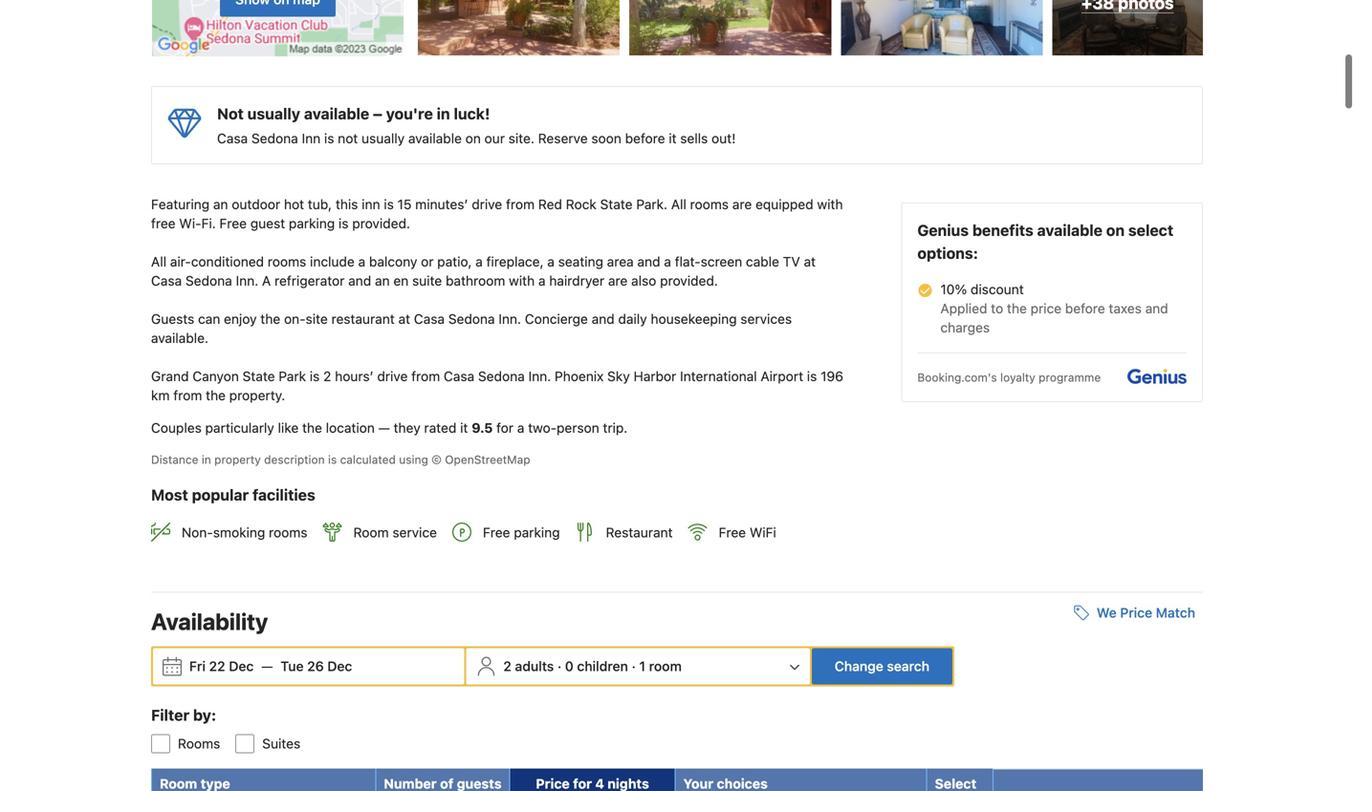 Task type: vqa. For each thing, say whether or not it's contained in the screenshot.
3 on the left
no



Task type: locate. For each thing, give the bounding box(es) containing it.
distance
[[151, 453, 198, 467]]

sedona down bathroom
[[448, 311, 495, 327]]

0 vertical spatial parking
[[289, 216, 335, 232]]

facilities
[[253, 486, 315, 505]]

1 horizontal spatial dec
[[327, 659, 352, 675]]

1 vertical spatial provided.
[[660, 273, 718, 289]]

trip.
[[603, 420, 628, 436]]

in left property in the left of the page
[[202, 453, 211, 467]]

0 horizontal spatial parking
[[289, 216, 335, 232]]

on-
[[284, 311, 306, 327]]

room service
[[353, 525, 437, 541]]

rooms
[[178, 736, 220, 752]]

and right taxes
[[1146, 301, 1169, 317]]

most
[[151, 486, 188, 505]]

2 vertical spatial inn.
[[528, 369, 551, 385]]

free inside featuring an outdoor hot tub, this inn is 15 minutes' drive from red rock state park. all rooms are equipped with free wi-fi. free guest parking is provided. all air-conditioned rooms include a balcony or patio, a fireplace, a seating area and a flat-screen cable tv at casa sedona inn. a refrigerator and an en suite bathroom with a hairdryer are also provided. guests can enjoy the on-site restaurant at casa sedona inn. concierge and daily housekeeping services available. grand canyon state park is 2 hours' drive from casa sedona inn. phoenix sky harbor international airport is 196 km from the property.
[[219, 216, 247, 232]]

state right rock
[[600, 197, 633, 212]]

all left air-
[[151, 254, 166, 270]]

2 horizontal spatial available
[[1037, 222, 1103, 240]]

most popular facilities
[[151, 486, 315, 505]]

drive right 'hours''
[[377, 369, 408, 385]]

0 horizontal spatial free
[[219, 216, 247, 232]]

include
[[310, 254, 355, 270]]

rooms up a
[[268, 254, 306, 270]]

1 horizontal spatial 2
[[503, 659, 512, 675]]

and left daily
[[592, 311, 615, 327]]

1 vertical spatial it
[[460, 420, 468, 436]]

1 vertical spatial with
[[509, 273, 535, 289]]

conditioned
[[191, 254, 264, 270]]

and up also
[[637, 254, 660, 270]]

0 vertical spatial available
[[304, 105, 369, 123]]

particularly
[[205, 420, 274, 436]]

free for free parking
[[483, 525, 510, 541]]

is
[[324, 131, 334, 146], [384, 197, 394, 212], [339, 216, 349, 232], [310, 369, 320, 385], [807, 369, 817, 385], [328, 453, 337, 467]]

rooms right park. at the left of the page
[[690, 197, 729, 212]]

park
[[279, 369, 306, 385]]

on left "select"
[[1106, 222, 1125, 240]]

before right price
[[1065, 301, 1105, 317]]

dec right 22
[[229, 659, 254, 675]]

like
[[278, 420, 299, 436]]

change search button
[[812, 649, 953, 685]]

0 horizontal spatial on
[[466, 131, 481, 146]]

on inside "genius benefits available on select options:"
[[1106, 222, 1125, 240]]

1 horizontal spatial on
[[1106, 222, 1125, 240]]

1 horizontal spatial from
[[411, 369, 440, 385]]

— left tue
[[261, 659, 273, 675]]

1 vertical spatial all
[[151, 254, 166, 270]]

balcony
[[369, 254, 417, 270]]

0 vertical spatial are
[[732, 197, 752, 212]]

select
[[1129, 222, 1174, 240]]

inn. left concierge
[[499, 311, 521, 327]]

it
[[669, 131, 677, 146], [460, 420, 468, 436]]

usually
[[247, 105, 300, 123], [362, 131, 405, 146]]

reserve
[[538, 131, 588, 146]]

0 horizontal spatial in
[[202, 453, 211, 467]]

1 vertical spatial state
[[243, 369, 275, 385]]

from left red
[[506, 197, 535, 212]]

casa down not
[[217, 131, 248, 146]]

we price match
[[1097, 605, 1196, 621]]

it inside not usually available – you're in luck! casa sedona inn is not usually available on our site. reserve soon before it sells out!
[[669, 131, 677, 146]]

suite
[[412, 273, 442, 289]]

— left they
[[378, 420, 390, 436]]

rooms down facilities
[[269, 525, 308, 541]]

on left our
[[466, 131, 481, 146]]

available
[[304, 105, 369, 123], [408, 131, 462, 146], [1037, 222, 1103, 240]]

1 horizontal spatial are
[[732, 197, 752, 212]]

sky
[[607, 369, 630, 385]]

soon
[[591, 131, 622, 146]]

2 vertical spatial rooms
[[269, 525, 308, 541]]

0 horizontal spatial are
[[608, 273, 628, 289]]

0 horizontal spatial —
[[261, 659, 273, 675]]

are
[[732, 197, 752, 212], [608, 273, 628, 289]]

enjoy
[[224, 311, 257, 327]]

0 vertical spatial 2
[[323, 369, 331, 385]]

0 horizontal spatial provided.
[[352, 216, 410, 232]]

are down the area
[[608, 273, 628, 289]]

available up not
[[304, 105, 369, 123]]

grand
[[151, 369, 189, 385]]

0 horizontal spatial usually
[[247, 105, 300, 123]]

free
[[219, 216, 247, 232], [483, 525, 510, 541], [719, 525, 746, 541]]

0 horizontal spatial available
[[304, 105, 369, 123]]

non-smoking rooms
[[182, 525, 308, 541]]

at down en at left top
[[398, 311, 410, 327]]

site
[[306, 311, 328, 327]]

applied
[[941, 301, 988, 317]]

in
[[437, 105, 450, 123], [202, 453, 211, 467]]

hairdryer
[[549, 273, 605, 289]]

the right the like at the bottom left of page
[[302, 420, 322, 436]]

1 vertical spatial on
[[1106, 222, 1125, 240]]

0 vertical spatial in
[[437, 105, 450, 123]]

drive right minutes'
[[472, 197, 502, 212]]

usually right not
[[247, 105, 300, 123]]

and down include
[[348, 273, 371, 289]]

1 vertical spatial before
[[1065, 301, 1105, 317]]

available right the benefits
[[1037, 222, 1103, 240]]

0 horizontal spatial all
[[151, 254, 166, 270]]

tv
[[783, 254, 800, 270]]

site.
[[509, 131, 535, 146]]

casa
[[217, 131, 248, 146], [151, 273, 182, 289], [414, 311, 445, 327], [444, 369, 475, 385]]

from down grand
[[173, 388, 202, 404]]

casa inside not usually available – you're in luck! casa sedona inn is not usually available on our site. reserve soon before it sells out!
[[217, 131, 248, 146]]

0 horizontal spatial it
[[460, 420, 468, 436]]

0 vertical spatial with
[[817, 197, 843, 212]]

not
[[338, 131, 358, 146]]

1 vertical spatial 2
[[503, 659, 512, 675]]

2 horizontal spatial free
[[719, 525, 746, 541]]

all right park. at the left of the page
[[671, 197, 687, 212]]

1 vertical spatial inn.
[[499, 311, 521, 327]]

2 vertical spatial available
[[1037, 222, 1103, 240]]

· left 1
[[632, 659, 636, 675]]

restaurant
[[606, 525, 673, 541]]

2 adults · 0 children · 1 room button
[[468, 649, 808, 685]]

it left sells
[[669, 131, 677, 146]]

parking
[[289, 216, 335, 232], [514, 525, 560, 541]]

adults
[[515, 659, 554, 675]]

0 vertical spatial from
[[506, 197, 535, 212]]

0 horizontal spatial ·
[[558, 659, 562, 675]]

0 vertical spatial drive
[[472, 197, 502, 212]]

is right inn
[[324, 131, 334, 146]]

harbor
[[634, 369, 676, 385]]

0 horizontal spatial dec
[[229, 659, 254, 675]]

km
[[151, 388, 170, 404]]

inn.
[[236, 273, 258, 289], [499, 311, 521, 327], [528, 369, 551, 385]]

1 horizontal spatial —
[[378, 420, 390, 436]]

from up rated
[[411, 369, 440, 385]]

inn. left phoenix
[[528, 369, 551, 385]]

at right tv
[[804, 254, 816, 270]]

an up fi.
[[213, 197, 228, 212]]

0 horizontal spatial before
[[625, 131, 665, 146]]

refrigerator
[[275, 273, 345, 289]]

at
[[804, 254, 816, 270], [398, 311, 410, 327]]

is inside not usually available – you're in luck! casa sedona inn is not usually available on our site. reserve soon before it sells out!
[[324, 131, 334, 146]]

with right equipped
[[817, 197, 843, 212]]

group
[[136, 720, 1203, 754]]

an left en at left top
[[375, 273, 390, 289]]

0 vertical spatial at
[[804, 254, 816, 270]]

0 vertical spatial —
[[378, 420, 390, 436]]

guest
[[250, 216, 285, 232]]

available inside "genius benefits available on select options:"
[[1037, 222, 1103, 240]]

1 vertical spatial at
[[398, 311, 410, 327]]

parking down openstreetmap
[[514, 525, 560, 541]]

10% discount applied to the price before taxes and charges
[[941, 282, 1169, 336]]

9.5
[[472, 420, 493, 436]]

an
[[213, 197, 228, 212], [375, 273, 390, 289]]

match
[[1156, 605, 1196, 621]]

2 left adults
[[503, 659, 512, 675]]

available for genius
[[1037, 222, 1103, 240]]

0 vertical spatial an
[[213, 197, 228, 212]]

1 vertical spatial available
[[408, 131, 462, 146]]

2 left 'hours''
[[323, 369, 331, 385]]

0 vertical spatial before
[[625, 131, 665, 146]]

is left calculated
[[328, 453, 337, 467]]

provided. down inn
[[352, 216, 410, 232]]

196
[[821, 369, 844, 385]]

1 horizontal spatial it
[[669, 131, 677, 146]]

the down the canyon
[[206, 388, 226, 404]]

0 horizontal spatial state
[[243, 369, 275, 385]]

concierge
[[525, 311, 588, 327]]

free left wifi
[[719, 525, 746, 541]]

loyalty
[[1000, 371, 1036, 385]]

and
[[637, 254, 660, 270], [348, 273, 371, 289], [1146, 301, 1169, 317], [592, 311, 615, 327]]

2 dec from the left
[[327, 659, 352, 675]]

price
[[1031, 301, 1062, 317]]

· left "0"
[[558, 659, 562, 675]]

0 horizontal spatial 2
[[323, 369, 331, 385]]

couples particularly like the location — they rated it 9.5 for a two-person trip.
[[151, 420, 628, 436]]

are left equipped
[[732, 197, 752, 212]]

1 horizontal spatial available
[[408, 131, 462, 146]]

a right for
[[517, 420, 525, 436]]

free right fi.
[[219, 216, 247, 232]]

is left 15
[[384, 197, 394, 212]]

with down fireplace,
[[509, 273, 535, 289]]

1 horizontal spatial state
[[600, 197, 633, 212]]

2 inside featuring an outdoor hot tub, this inn is 15 minutes' drive from red rock state park. all rooms are equipped with free wi-fi. free guest parking is provided. all air-conditioned rooms include a balcony or patio, a fireplace, a seating area and a flat-screen cable tv at casa sedona inn. a refrigerator and an en suite bathroom with a hairdryer are also provided. guests can enjoy the on-site restaurant at casa sedona inn. concierge and daily housekeeping services available. grand canyon state park is 2 hours' drive from casa sedona inn. phoenix sky harbor international airport is 196 km from the property.
[[323, 369, 331, 385]]

availability
[[151, 609, 268, 636]]

0 horizontal spatial with
[[509, 273, 535, 289]]

1 horizontal spatial an
[[375, 273, 390, 289]]

hours'
[[335, 369, 374, 385]]

1 horizontal spatial usually
[[362, 131, 405, 146]]

1 horizontal spatial ·
[[632, 659, 636, 675]]

1 horizontal spatial provided.
[[660, 273, 718, 289]]

fri
[[189, 659, 206, 675]]

a
[[358, 254, 366, 270], [476, 254, 483, 270], [547, 254, 555, 270], [664, 254, 671, 270], [538, 273, 546, 289], [517, 420, 525, 436]]

1 horizontal spatial parking
[[514, 525, 560, 541]]

1 horizontal spatial before
[[1065, 301, 1105, 317]]

equipped
[[756, 197, 814, 212]]

genius
[[918, 222, 969, 240]]

sedona up for
[[478, 369, 525, 385]]

dec right 26
[[327, 659, 352, 675]]

2 vertical spatial from
[[173, 388, 202, 404]]

free down openstreetmap
[[483, 525, 510, 541]]

provided. down flat-
[[660, 273, 718, 289]]

before inside 10% discount applied to the price before taxes and charges
[[1065, 301, 1105, 317]]

screen
[[701, 254, 742, 270]]

0 horizontal spatial drive
[[377, 369, 408, 385]]

available down you're
[[408, 131, 462, 146]]

fri 22 dec button
[[182, 650, 261, 684]]

0 vertical spatial it
[[669, 131, 677, 146]]

0 horizontal spatial inn.
[[236, 273, 258, 289]]

sedona left inn
[[252, 131, 298, 146]]

programme
[[1039, 371, 1101, 385]]

before right the soon
[[625, 131, 665, 146]]

non-
[[182, 525, 213, 541]]

1 horizontal spatial inn.
[[499, 311, 521, 327]]

usually down the – at the top left
[[362, 131, 405, 146]]

1 vertical spatial are
[[608, 273, 628, 289]]

before
[[625, 131, 665, 146], [1065, 301, 1105, 317]]

options:
[[918, 244, 978, 263]]

0 vertical spatial on
[[466, 131, 481, 146]]

2 adults · 0 children · 1 room
[[503, 659, 682, 675]]

1 vertical spatial drive
[[377, 369, 408, 385]]

inn. left a
[[236, 273, 258, 289]]

1 horizontal spatial free
[[483, 525, 510, 541]]

2
[[323, 369, 331, 385], [503, 659, 512, 675]]

0 vertical spatial all
[[671, 197, 687, 212]]

it left '9.5'
[[460, 420, 468, 436]]

state up property.
[[243, 369, 275, 385]]

casa up rated
[[444, 369, 475, 385]]

service
[[393, 525, 437, 541]]

parking down tub,
[[289, 216, 335, 232]]

the right to
[[1007, 301, 1027, 317]]

0 vertical spatial inn.
[[236, 273, 258, 289]]

–
[[373, 105, 382, 123]]

1 horizontal spatial in
[[437, 105, 450, 123]]

in left the luck!
[[437, 105, 450, 123]]



Task type: describe. For each thing, give the bounding box(es) containing it.
phoenix
[[555, 369, 604, 385]]

taxes
[[1109, 301, 1142, 317]]

fireplace,
[[486, 254, 544, 270]]

©
[[431, 453, 442, 467]]

daily
[[618, 311, 647, 327]]

a right include
[[358, 254, 366, 270]]

casa down suite
[[414, 311, 445, 327]]

or
[[421, 254, 434, 270]]

filter by:
[[151, 707, 216, 725]]

casa down air-
[[151, 273, 182, 289]]

is down this
[[339, 216, 349, 232]]

tue
[[281, 659, 304, 675]]

group containing rooms
[[136, 720, 1203, 754]]

by:
[[193, 707, 216, 725]]

sedona down conditioned on the top
[[186, 273, 232, 289]]

we price match button
[[1066, 596, 1203, 631]]

0 vertical spatial usually
[[247, 105, 300, 123]]

inn
[[362, 197, 380, 212]]

parking inside featuring an outdoor hot tub, this inn is 15 minutes' drive from red rock state park. all rooms are equipped with free wi-fi. free guest parking is provided. all air-conditioned rooms include a balcony or patio, a fireplace, a seating area and a flat-screen cable tv at casa sedona inn. a refrigerator and an en suite bathroom with a hairdryer are also provided. guests can enjoy the on-site restaurant at casa sedona inn. concierge and daily housekeeping services available. grand canyon state park is 2 hours' drive from casa sedona inn. phoenix sky harbor international airport is 196 km from the property.
[[289, 216, 335, 232]]

15
[[398, 197, 412, 212]]

rated
[[424, 420, 457, 436]]

sedona inside not usually available – you're in luck! casa sedona inn is not usually available on our site. reserve soon before it sells out!
[[252, 131, 298, 146]]

a left flat-
[[664, 254, 671, 270]]

1 vertical spatial —
[[261, 659, 273, 675]]

is right park
[[310, 369, 320, 385]]

international
[[680, 369, 757, 385]]

seating
[[558, 254, 603, 270]]

change
[[835, 659, 884, 675]]

not
[[217, 105, 244, 123]]

wi-
[[179, 216, 201, 232]]

1 vertical spatial from
[[411, 369, 440, 385]]

inn
[[302, 131, 321, 146]]

this
[[336, 197, 358, 212]]

1 vertical spatial rooms
[[268, 254, 306, 270]]

before inside not usually available – you're in luck! casa sedona inn is not usually available on our site. reserve soon before it sells out!
[[625, 131, 665, 146]]

1 horizontal spatial with
[[817, 197, 843, 212]]

suites
[[262, 736, 301, 752]]

0 horizontal spatial at
[[398, 311, 410, 327]]

the left on-
[[260, 311, 280, 327]]

person
[[557, 420, 599, 436]]

a left seating
[[547, 254, 555, 270]]

a down fireplace,
[[538, 273, 546, 289]]

park.
[[636, 197, 668, 212]]

property.
[[229, 388, 285, 404]]

2 inside dropdown button
[[503, 659, 512, 675]]

22
[[209, 659, 225, 675]]

and inside 10% discount applied to the price before taxes and charges
[[1146, 301, 1169, 317]]

26
[[307, 659, 324, 675]]

location
[[326, 420, 375, 436]]

airport
[[761, 369, 804, 385]]

children
[[577, 659, 628, 675]]

1 vertical spatial usually
[[362, 131, 405, 146]]

is left 196
[[807, 369, 817, 385]]

fi.
[[201, 216, 216, 232]]

price
[[1120, 605, 1153, 621]]

in inside not usually available – you're in luck! casa sedona inn is not usually available on our site. reserve soon before it sells out!
[[437, 105, 450, 123]]

en
[[393, 273, 409, 289]]

sells
[[680, 131, 708, 146]]

2 horizontal spatial inn.
[[528, 369, 551, 385]]

also
[[631, 273, 656, 289]]

1 horizontal spatial all
[[671, 197, 687, 212]]

1 vertical spatial an
[[375, 273, 390, 289]]

booking.com's loyalty programme
[[918, 371, 1101, 385]]

2 horizontal spatial from
[[506, 197, 535, 212]]

services
[[741, 311, 792, 327]]

distance in property description is calculated using © openstreetmap
[[151, 453, 530, 467]]

10%
[[941, 282, 967, 298]]

not usually available – you're in luck! casa sedona inn is not usually available on our site. reserve soon before it sells out!
[[217, 105, 736, 146]]

our
[[485, 131, 505, 146]]

0 vertical spatial rooms
[[690, 197, 729, 212]]

0 horizontal spatial an
[[213, 197, 228, 212]]

featuring
[[151, 197, 210, 212]]

a
[[262, 273, 271, 289]]

canyon
[[193, 369, 239, 385]]

a up bathroom
[[476, 254, 483, 270]]

benefits
[[973, 222, 1034, 240]]

available.
[[151, 331, 209, 346]]

charges
[[941, 320, 990, 336]]

minutes'
[[415, 197, 468, 212]]

popular
[[192, 486, 249, 505]]

can
[[198, 311, 220, 327]]

2 · from the left
[[632, 659, 636, 675]]

calculated
[[340, 453, 396, 467]]

two-
[[528, 420, 557, 436]]

1 vertical spatial parking
[[514, 525, 560, 541]]

1
[[639, 659, 646, 675]]

housekeeping
[[651, 311, 737, 327]]

air-
[[170, 254, 191, 270]]

luck!
[[454, 105, 490, 123]]

description
[[264, 453, 325, 467]]

1 dec from the left
[[229, 659, 254, 675]]

1 vertical spatial in
[[202, 453, 211, 467]]

1 horizontal spatial at
[[804, 254, 816, 270]]

booking.com's
[[918, 371, 997, 385]]

using
[[399, 453, 428, 467]]

1 · from the left
[[558, 659, 562, 675]]

free parking
[[483, 525, 560, 541]]

couples
[[151, 420, 202, 436]]

on inside not usually available – you're in luck! casa sedona inn is not usually available on our site. reserve soon before it sells out!
[[466, 131, 481, 146]]

0 horizontal spatial from
[[173, 388, 202, 404]]

openstreetmap
[[445, 453, 530, 467]]

0 vertical spatial state
[[600, 197, 633, 212]]

available for not
[[304, 105, 369, 123]]

patio,
[[437, 254, 472, 270]]

out!
[[712, 131, 736, 146]]

free for free wifi
[[719, 525, 746, 541]]

room
[[353, 525, 389, 541]]

you're
[[386, 105, 433, 123]]

featuring an outdoor hot tub, this inn is 15 minutes' drive from red rock state park. all rooms are equipped with free wi-fi. free guest parking is provided. all air-conditioned rooms include a balcony or patio, a fireplace, a seating area and a flat-screen cable tv at casa sedona inn. a refrigerator and an en suite bathroom with a hairdryer are also provided. guests can enjoy the on-site restaurant at casa sedona inn. concierge and daily housekeeping services available. grand canyon state park is 2 hours' drive from casa sedona inn. phoenix sky harbor international airport is 196 km from the property.
[[151, 197, 847, 404]]

the inside 10% discount applied to the price before taxes and charges
[[1007, 301, 1027, 317]]

tue 26 dec button
[[273, 650, 360, 684]]

1 horizontal spatial drive
[[472, 197, 502, 212]]

they
[[394, 420, 421, 436]]

change search
[[835, 659, 930, 675]]

for
[[497, 420, 514, 436]]

0 vertical spatial provided.
[[352, 216, 410, 232]]

outdoor
[[232, 197, 280, 212]]

fri 22 dec — tue 26 dec
[[189, 659, 352, 675]]

filter
[[151, 707, 189, 725]]

wifi
[[750, 525, 776, 541]]



